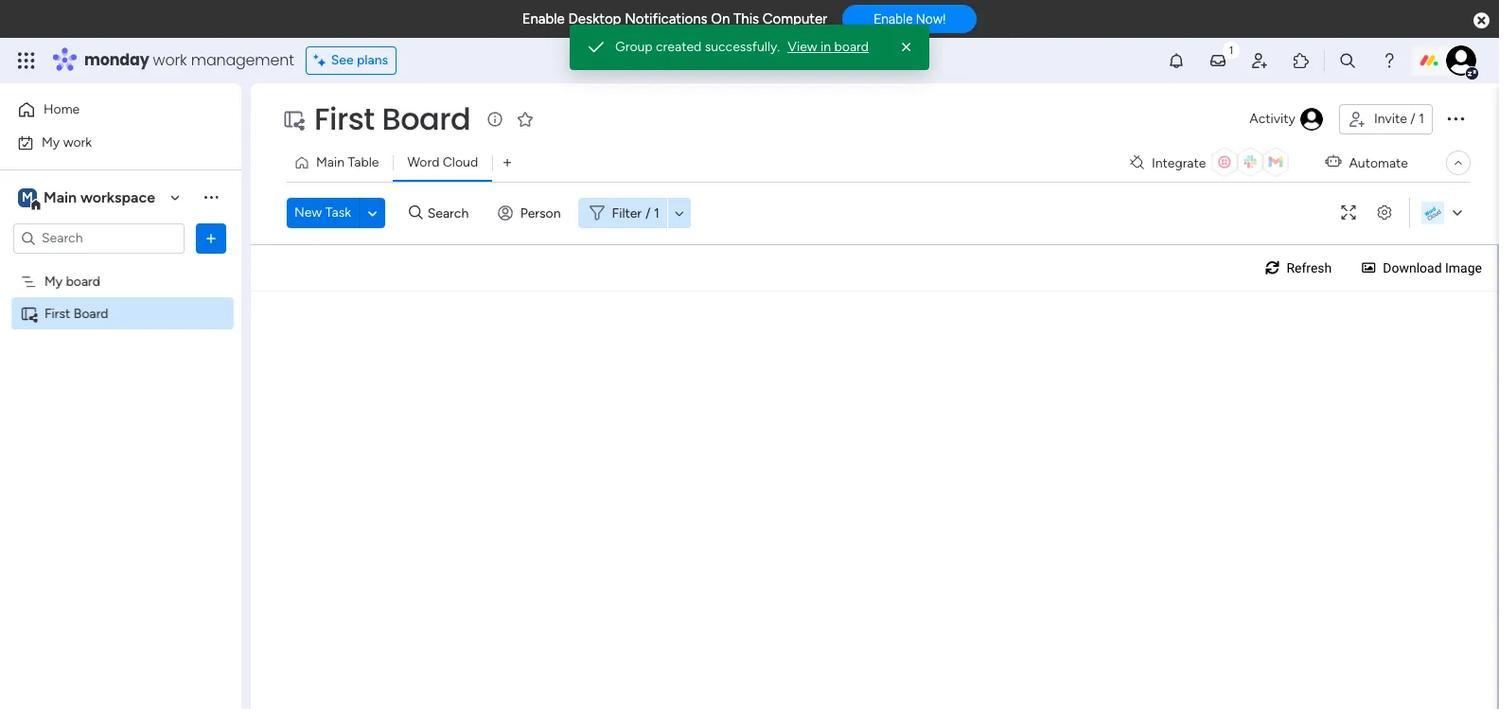 Task type: describe. For each thing, give the bounding box(es) containing it.
invite
[[1375, 111, 1408, 127]]

search everything image
[[1339, 51, 1358, 70]]

cloud
[[443, 154, 478, 170]]

this
[[734, 10, 759, 27]]

autopilot image
[[1326, 150, 1342, 174]]

1 horizontal spatial board
[[382, 98, 471, 140]]

alert containing group created successfully.
[[570, 25, 930, 70]]

dapulse integrations image
[[1130, 156, 1144, 170]]

automate
[[1349, 155, 1409, 171]]

home button
[[11, 95, 204, 125]]

filter / 1
[[612, 205, 660, 221]]

First Board field
[[310, 98, 476, 140]]

workspace selection element
[[18, 186, 158, 211]]

add to favorites image
[[516, 109, 535, 128]]

view
[[788, 39, 818, 55]]

person button
[[490, 198, 572, 228]]

desktop
[[568, 10, 621, 27]]

management
[[191, 49, 294, 71]]

/ for invite
[[1411, 111, 1416, 127]]

workspace
[[80, 188, 155, 206]]

main workspace
[[44, 188, 155, 206]]

enable for enable desktop notifications on this computer
[[522, 10, 565, 27]]

0 horizontal spatial first board
[[44, 305, 108, 321]]

Search in workspace field
[[40, 227, 158, 249]]

1 image
[[1223, 39, 1240, 60]]

open full screen image
[[1334, 206, 1364, 220]]

dapulse close image
[[1474, 11, 1490, 30]]

monday work management
[[84, 49, 294, 71]]

work for my
[[63, 134, 92, 150]]

1 for filter / 1
[[654, 205, 660, 221]]

invite / 1
[[1375, 111, 1425, 127]]

now!
[[916, 12, 946, 27]]

in
[[821, 39, 831, 55]]

invite / 1 button
[[1339, 104, 1433, 134]]

board inside list box
[[74, 305, 108, 321]]

work for monday
[[153, 49, 187, 71]]

created
[[656, 39, 702, 55]]

arrow down image
[[668, 202, 691, 224]]

word
[[407, 154, 440, 170]]

add view image
[[504, 156, 511, 170]]

notifications
[[625, 10, 708, 27]]

select product image
[[17, 51, 36, 70]]

invite members image
[[1251, 51, 1269, 70]]

filter
[[612, 205, 642, 221]]

integrate
[[1152, 155, 1206, 171]]

enable for enable now!
[[874, 12, 913, 27]]

jacob simon image
[[1447, 45, 1477, 76]]

enable desktop notifications on this computer
[[522, 10, 828, 27]]

0 vertical spatial options image
[[1445, 107, 1467, 129]]

main for main table
[[316, 154, 345, 170]]

see
[[331, 52, 354, 68]]

/ for filter
[[646, 205, 651, 221]]

my board
[[44, 273, 100, 289]]

view in board link
[[788, 38, 869, 57]]

1 horizontal spatial first
[[314, 98, 375, 140]]

1 vertical spatial options image
[[202, 229, 221, 248]]

see plans
[[331, 52, 388, 68]]

main for main workspace
[[44, 188, 77, 206]]

help image
[[1380, 51, 1399, 70]]



Task type: vqa. For each thing, say whether or not it's contained in the screenshot.
Person 'popup button'
yes



Task type: locate. For each thing, give the bounding box(es) containing it.
group
[[615, 39, 653, 55]]

1 vertical spatial board
[[66, 273, 100, 289]]

1 horizontal spatial main
[[316, 154, 345, 170]]

1 horizontal spatial options image
[[1445, 107, 1467, 129]]

plans
[[357, 52, 388, 68]]

board down search in workspace field
[[66, 273, 100, 289]]

new task
[[294, 204, 351, 221]]

my work
[[42, 134, 92, 150]]

v2 search image
[[409, 202, 423, 224]]

1 vertical spatial first
[[44, 305, 70, 321]]

enable inside button
[[874, 12, 913, 27]]

1 inside button
[[1419, 111, 1425, 127]]

group created successfully. view in board
[[615, 39, 869, 55]]

workspace image
[[18, 187, 37, 208]]

1 left arrow down icon
[[654, 205, 660, 221]]

0 horizontal spatial /
[[646, 205, 651, 221]]

computer
[[763, 10, 828, 27]]

option
[[0, 264, 241, 268]]

1 right invite
[[1419, 111, 1425, 127]]

show board description image
[[484, 110, 507, 129]]

work right monday
[[153, 49, 187, 71]]

1 horizontal spatial board
[[835, 39, 869, 55]]

0 vertical spatial work
[[153, 49, 187, 71]]

board right in
[[835, 39, 869, 55]]

1 vertical spatial first board
[[44, 305, 108, 321]]

0 horizontal spatial main
[[44, 188, 77, 206]]

options image
[[1445, 107, 1467, 129], [202, 229, 221, 248]]

first board
[[314, 98, 471, 140], [44, 305, 108, 321]]

/ right invite
[[1411, 111, 1416, 127]]

/ right filter
[[646, 205, 651, 221]]

1 horizontal spatial /
[[1411, 111, 1416, 127]]

0 vertical spatial board
[[835, 39, 869, 55]]

table
[[348, 154, 379, 170]]

1 horizontal spatial 1
[[1419, 111, 1425, 127]]

board
[[382, 98, 471, 140], [74, 305, 108, 321]]

my
[[42, 134, 60, 150], [44, 273, 63, 289]]

options image down the workspace options 'icon'
[[202, 229, 221, 248]]

enable up close image at the top of page
[[874, 12, 913, 27]]

work down home
[[63, 134, 92, 150]]

1 horizontal spatial enable
[[874, 12, 913, 27]]

0 vertical spatial 1
[[1419, 111, 1425, 127]]

angle down image
[[368, 206, 377, 220]]

1 horizontal spatial first board
[[314, 98, 471, 140]]

board up word
[[382, 98, 471, 140]]

workspace options image
[[202, 188, 221, 207]]

my inside button
[[42, 134, 60, 150]]

work inside my work button
[[63, 134, 92, 150]]

successfully.
[[705, 39, 780, 55]]

list box
[[0, 261, 241, 585]]

apps image
[[1292, 51, 1311, 70]]

first
[[314, 98, 375, 140], [44, 305, 70, 321]]

/
[[1411, 111, 1416, 127], [646, 205, 651, 221]]

0 horizontal spatial first
[[44, 305, 70, 321]]

1 vertical spatial my
[[44, 273, 63, 289]]

my for my work
[[42, 134, 60, 150]]

main inside button
[[316, 154, 345, 170]]

first up main table
[[314, 98, 375, 140]]

1 vertical spatial /
[[646, 205, 651, 221]]

1 vertical spatial main
[[44, 188, 77, 206]]

notifications image
[[1167, 51, 1186, 70]]

first board down the my board
[[44, 305, 108, 321]]

0 vertical spatial board
[[382, 98, 471, 140]]

board inside list box
[[66, 273, 100, 289]]

home
[[44, 101, 80, 117]]

1 vertical spatial work
[[63, 134, 92, 150]]

my down home
[[42, 134, 60, 150]]

1 vertical spatial 1
[[654, 205, 660, 221]]

/ inside invite / 1 button
[[1411, 111, 1416, 127]]

on
[[711, 10, 730, 27]]

my work button
[[11, 127, 204, 158]]

work
[[153, 49, 187, 71], [63, 134, 92, 150]]

enable
[[522, 10, 565, 27], [874, 12, 913, 27]]

task
[[325, 204, 351, 221]]

0 vertical spatial first
[[314, 98, 375, 140]]

main table button
[[287, 148, 393, 178]]

enable left desktop
[[522, 10, 565, 27]]

1 for invite / 1
[[1419, 111, 1425, 127]]

alert
[[570, 25, 930, 70]]

first right shareable board image
[[44, 305, 70, 321]]

board down the my board
[[74, 305, 108, 321]]

word cloud button
[[393, 148, 492, 178]]

shareable board image
[[282, 108, 305, 131]]

inbox image
[[1209, 51, 1228, 70]]

0 horizontal spatial options image
[[202, 229, 221, 248]]

list box containing my board
[[0, 261, 241, 585]]

0 horizontal spatial enable
[[522, 10, 565, 27]]

0 horizontal spatial work
[[63, 134, 92, 150]]

0 horizontal spatial 1
[[654, 205, 660, 221]]

activity
[[1250, 111, 1296, 127]]

main table
[[316, 154, 379, 170]]

shareable board image
[[20, 304, 38, 322]]

close image
[[897, 38, 916, 57]]

1 vertical spatial board
[[74, 305, 108, 321]]

monday
[[84, 49, 149, 71]]

m
[[22, 189, 33, 205]]

0 vertical spatial first board
[[314, 98, 471, 140]]

enable now! button
[[843, 5, 977, 33]]

0 horizontal spatial board
[[66, 273, 100, 289]]

0 vertical spatial main
[[316, 154, 345, 170]]

my inside list box
[[44, 273, 63, 289]]

activity button
[[1242, 104, 1332, 134]]

new
[[294, 204, 322, 221]]

main left table
[[316, 154, 345, 170]]

person
[[520, 205, 561, 221]]

first board up table
[[314, 98, 471, 140]]

enable now!
[[874, 12, 946, 27]]

0 vertical spatial /
[[1411, 111, 1416, 127]]

board
[[835, 39, 869, 55], [66, 273, 100, 289]]

see plans button
[[305, 46, 397, 75]]

main
[[316, 154, 345, 170], [44, 188, 77, 206]]

main right workspace icon
[[44, 188, 77, 206]]

main inside the workspace selection element
[[44, 188, 77, 206]]

new task button
[[287, 198, 359, 228]]

1
[[1419, 111, 1425, 127], [654, 205, 660, 221]]

settings image
[[1370, 206, 1400, 220]]

0 vertical spatial my
[[42, 134, 60, 150]]

my for my board
[[44, 273, 63, 289]]

my down search in workspace field
[[44, 273, 63, 289]]

1 horizontal spatial work
[[153, 49, 187, 71]]

first inside list box
[[44, 305, 70, 321]]

options image up collapse board header icon
[[1445, 107, 1467, 129]]

collapse board header image
[[1451, 155, 1466, 170]]

Search field
[[423, 200, 480, 226]]

word cloud
[[407, 154, 478, 170]]

0 horizontal spatial board
[[74, 305, 108, 321]]



